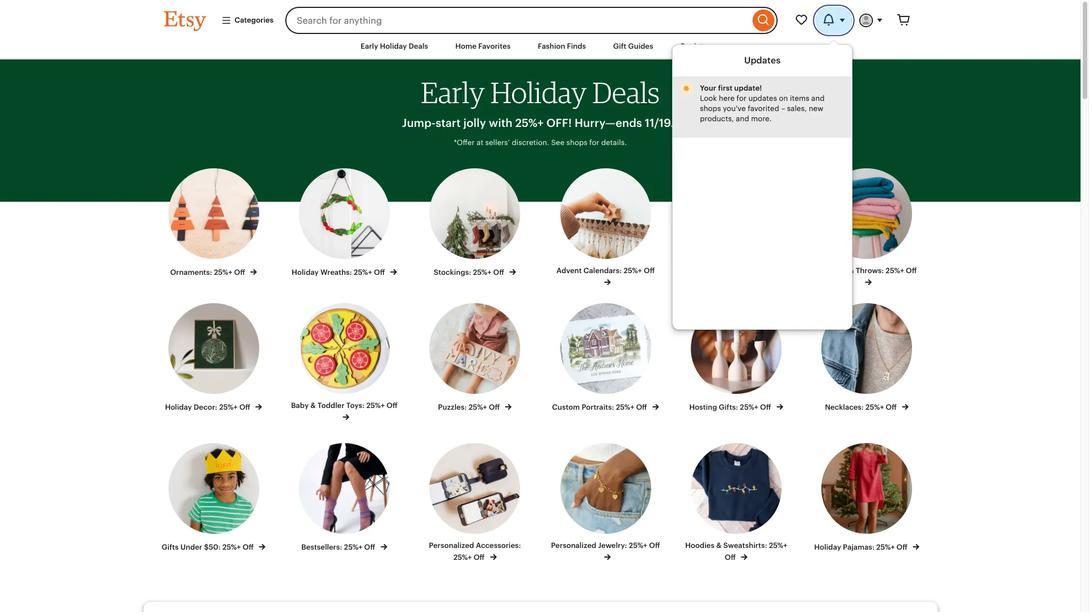 Task type: describe. For each thing, give the bounding box(es) containing it.
25%+ inside "link"
[[629, 542, 647, 550]]

fashion finds link
[[529, 36, 595, 57]]

gift guides link
[[605, 36, 662, 57]]

fashion
[[538, 42, 565, 50]]

accessories:
[[476, 542, 521, 550]]

here
[[719, 94, 734, 103]]

fashion finds
[[538, 42, 586, 50]]

menu bar containing early holiday deals
[[143, 34, 937, 60]]

hosting gifts: 25%+ off
[[689, 403, 773, 412]]

guides
[[628, 42, 653, 50]]

blankets & throws: 25%+ off link
[[812, 169, 922, 288]]

jump-
[[402, 117, 436, 129]]

advent
[[556, 267, 582, 275]]

items
[[790, 94, 809, 103]]

necklaces: 25%+ off link
[[812, 304, 922, 413]]

holiday for holiday decor: 25%+ off
[[165, 403, 192, 412]]

blankets
[[817, 267, 847, 275]]

favorited
[[748, 104, 779, 113]]

necklaces:
[[825, 403, 864, 412]]

holiday inside menu bar
[[380, 42, 407, 50]]

home favorites link
[[447, 36, 519, 57]]

jump-start jolly with 25%+ off! hurry—ends 11/19.*
[[402, 117, 679, 129]]

gifts:
[[719, 403, 738, 412]]

home
[[455, 42, 477, 50]]

off inside necklaces: 25%+ off link
[[886, 403, 897, 412]]

decor:
[[194, 403, 217, 412]]

& for baby
[[310, 402, 316, 410]]

see
[[551, 139, 565, 147]]

personalized for personalized accessories: 25%+ off
[[429, 542, 474, 550]]

0 vertical spatial and
[[811, 94, 824, 103]]

off inside personalized jewelry: 25%+ off "link"
[[649, 542, 660, 550]]

0 horizontal spatial and
[[736, 115, 749, 123]]

25%+ inside hoodies & sweatshirts: 25%+ off
[[769, 542, 787, 550]]

hoodies & sweatshirts: 25%+ off
[[685, 542, 787, 562]]

puzzles: 25%+ off
[[438, 403, 502, 412]]

you've
[[723, 104, 746, 113]]

off inside custom portraits: 25%+ off link
[[636, 403, 647, 412]]

ornaments: 25%+ off
[[170, 268, 247, 277]]

custom portraits: 25%+ off
[[552, 403, 649, 412]]

gifts under $50: 25%+ off link
[[159, 444, 269, 553]]

early holiday deals main content
[[0, 60, 1081, 613]]

stockings:
[[434, 268, 471, 277]]

your first update! look here for updates on items and shops you've favorited – sales, new products, and more.
[[700, 84, 824, 123]]

updates
[[748, 94, 777, 103]]

$50:
[[204, 544, 221, 552]]

ornaments:
[[170, 268, 212, 277]]

shops inside early holiday deals main content
[[567, 139, 588, 147]]

off inside hosting gifts: 25%+ off link
[[760, 403, 771, 412]]

early holiday deals link
[[352, 36, 437, 57]]

start
[[436, 117, 461, 129]]

& for hoodies
[[716, 542, 722, 550]]

toys:
[[346, 402, 365, 410]]

off inside gifts under $50: 25%+ off link
[[243, 544, 254, 552]]

25%+ inside personalized accessories: 25%+ off
[[453, 554, 472, 562]]

early holiday deals inside main content
[[421, 75, 660, 110]]

off inside ornaments: 25%+ off link
[[234, 268, 245, 277]]

ornaments: 25%+ off link
[[159, 169, 269, 278]]

holiday for holiday wreaths: 25%+ off
[[292, 268, 319, 277]]

off inside holiday pajamas: 25%+ off link
[[897, 544, 908, 552]]

hosting
[[689, 403, 717, 412]]

pajamas:
[[843, 544, 875, 552]]

under
[[180, 544, 202, 552]]

update!
[[734, 84, 762, 92]]

baby & toddler toys: 25%+ off link
[[289, 304, 399, 423]]

stockings: 25%+ off
[[434, 268, 506, 277]]

updates
[[744, 55, 780, 66]]

toddler
[[318, 402, 345, 410]]

holiday decor: 25%+ off
[[165, 403, 252, 412]]

your
[[700, 84, 716, 92]]

sweatshirts:
[[723, 542, 767, 550]]

gift
[[613, 42, 627, 50]]

hoodies & sweatshirts: 25%+ off link
[[681, 444, 791, 563]]

updates banner
[[143, 0, 937, 330]]

holiday wreaths: 25%+ off link
[[289, 169, 399, 278]]

holiday wreaths: 25%+ off
[[292, 268, 387, 277]]

products,
[[700, 115, 734, 123]]

home favorites
[[455, 42, 511, 50]]

jewelry:
[[598, 542, 627, 550]]

personalized jewelry: 25%+ off
[[551, 542, 660, 550]]

advent calendars: 25%+ off link
[[551, 169, 661, 288]]

off inside holiday decor: 25%+ off link
[[239, 403, 250, 412]]

off inside stockings: 25%+ off link
[[493, 268, 504, 277]]

gift guides
[[613, 42, 653, 50]]

hurry—ends
[[575, 117, 642, 129]]

details.
[[601, 139, 627, 147]]



Task type: vqa. For each thing, say whether or not it's contained in the screenshot.
to associated with the
no



Task type: locate. For each thing, give the bounding box(es) containing it.
0 vertical spatial deals
[[409, 42, 428, 50]]

1 vertical spatial for
[[589, 139, 599, 147]]

holiday for holiday pajamas: 25%+ off
[[814, 544, 841, 552]]

& right baby
[[310, 402, 316, 410]]

for left details.
[[589, 139, 599, 147]]

1 horizontal spatial deals
[[592, 75, 660, 110]]

11/19.*
[[645, 117, 679, 129]]

gifts under $50: 25%+ off
[[162, 544, 255, 552]]

advent calendars: 25%+ off
[[556, 267, 655, 275]]

off right pajamas:
[[897, 544, 908, 552]]

1 vertical spatial shops
[[567, 139, 588, 147]]

shops inside 'your first update! look here for updates on items and shops you've favorited – sales, new products, and more.'
[[700, 104, 721, 113]]

puzzles:
[[438, 403, 467, 412]]

0 horizontal spatial personalized
[[429, 542, 474, 550]]

hoodies
[[685, 542, 715, 550]]

& inside hoodies & sweatshirts: 25%+ off
[[716, 542, 722, 550]]

discretion.
[[512, 139, 549, 147]]

off right 'calendars:'
[[644, 267, 655, 275]]

holiday
[[380, 42, 407, 50], [490, 75, 587, 110], [292, 268, 319, 277], [165, 403, 192, 412], [814, 544, 841, 552]]

for down update!
[[736, 94, 746, 103]]

1 horizontal spatial and
[[811, 94, 824, 103]]

and up new
[[811, 94, 824, 103]]

off right 'gifts:'
[[760, 403, 771, 412]]

personalized inside personalized accessories: 25%+ off
[[429, 542, 474, 550]]

personalized accessories: 25%+ off
[[429, 542, 521, 562]]

shops
[[700, 104, 721, 113], [567, 139, 588, 147]]

off right decor:
[[239, 403, 250, 412]]

portraits:
[[582, 403, 614, 412]]

custom portraits: 25%+ off link
[[551, 304, 661, 413]]

off right ornaments:
[[234, 268, 245, 277]]

&
[[849, 267, 854, 275], [310, 402, 316, 410], [716, 542, 722, 550]]

0 horizontal spatial for
[[589, 139, 599, 147]]

shops right see
[[567, 139, 588, 147]]

holiday pajamas: 25%+ off
[[814, 544, 909, 552]]

more.
[[751, 115, 771, 123]]

bestsellers: 25%+ off link
[[289, 444, 399, 553]]

at
[[477, 139, 483, 147]]

None search field
[[285, 7, 778, 34]]

personalized left accessories:
[[429, 542, 474, 550]]

off inside advent calendars: 25%+ off link
[[644, 267, 655, 275]]

early inside main content
[[421, 75, 485, 110]]

and down the you've
[[736, 115, 749, 123]]

off down sweatshirts:
[[725, 554, 736, 562]]

0 horizontal spatial early
[[361, 42, 378, 50]]

off right toys:
[[387, 402, 398, 410]]

1 vertical spatial early holiday deals
[[421, 75, 660, 110]]

1 horizontal spatial shops
[[700, 104, 721, 113]]

& for blankets
[[849, 267, 854, 275]]

new
[[809, 104, 823, 113]]

off inside hoodies & sweatshirts: 25%+ off
[[725, 554, 736, 562]]

personalized
[[429, 542, 474, 550], [551, 542, 596, 550]]

gifts
[[162, 544, 179, 552]]

wreaths:
[[320, 268, 352, 277]]

holiday pajamas: 25%+ off link
[[812, 444, 922, 553]]

off right $50:
[[243, 544, 254, 552]]

Search for anything text field
[[285, 7, 750, 34]]

1 personalized from the left
[[429, 542, 474, 550]]

*offer
[[454, 139, 475, 147]]

shops down the look
[[700, 104, 721, 113]]

menu bar
[[143, 34, 937, 60]]

off right the 'wreaths:' at left top
[[374, 268, 385, 277]]

off inside blankets & throws: 25%+ off link
[[906, 267, 917, 275]]

0 vertical spatial early holiday deals
[[361, 42, 428, 50]]

calendars:
[[584, 267, 622, 275]]

off inside "puzzles: 25%+ off" link
[[489, 403, 500, 412]]

first
[[718, 84, 732, 92]]

deals inside menu bar
[[409, 42, 428, 50]]

*offer at sellers' discretion. see shops for details.
[[454, 139, 627, 147]]

personalized for personalized jewelry: 25%+ off
[[551, 542, 596, 550]]

off inside baby & toddler toys: 25%+ off link
[[387, 402, 398, 410]]

sellers'
[[485, 139, 510, 147]]

none search field inside updates banner
[[285, 7, 778, 34]]

off right throws:
[[906, 267, 917, 275]]

favorites
[[478, 42, 511, 50]]

–
[[781, 104, 785, 113]]

throws:
[[856, 267, 884, 275]]

necklaces: 25%+ off
[[825, 403, 899, 412]]

1 horizontal spatial early
[[421, 75, 485, 110]]

sales,
[[787, 104, 807, 113]]

& right hoodies
[[716, 542, 722, 550]]

stockings: 25%+ off link
[[420, 169, 530, 278]]

categories button
[[212, 10, 282, 31]]

0 vertical spatial &
[[849, 267, 854, 275]]

0 horizontal spatial &
[[310, 402, 316, 410]]

off right "necklaces:"
[[886, 403, 897, 412]]

1 horizontal spatial for
[[736, 94, 746, 103]]

off inside personalized accessories: 25%+ off
[[474, 554, 485, 562]]

for
[[736, 94, 746, 103], [589, 139, 599, 147]]

off right puzzles:
[[489, 403, 500, 412]]

off right "bestsellers:"
[[364, 544, 375, 552]]

off right portraits:
[[636, 403, 647, 412]]

with
[[489, 117, 513, 129]]

and
[[811, 94, 824, 103], [736, 115, 749, 123]]

for inside early holiday deals main content
[[589, 139, 599, 147]]

early holiday deals inside menu bar
[[361, 42, 428, 50]]

2 horizontal spatial &
[[849, 267, 854, 275]]

baby
[[291, 402, 309, 410]]

bestsellers: 25%+ off
[[301, 544, 377, 552]]

personalized inside "link"
[[551, 542, 596, 550]]

off inside bestsellers: 25%+ off link
[[364, 544, 375, 552]]

early holiday deals
[[361, 42, 428, 50], [421, 75, 660, 110]]

off down accessories:
[[474, 554, 485, 562]]

categories
[[235, 16, 274, 24]]

off!
[[546, 117, 572, 129]]

holiday decor: 25%+ off link
[[159, 304, 269, 413]]

2 vertical spatial &
[[716, 542, 722, 550]]

deals inside main content
[[592, 75, 660, 110]]

25%+
[[515, 117, 544, 129], [624, 267, 642, 275], [886, 267, 904, 275], [214, 268, 232, 277], [354, 268, 372, 277], [473, 268, 491, 277], [366, 402, 385, 410], [219, 403, 238, 412], [469, 403, 487, 412], [616, 403, 634, 412], [740, 403, 758, 412], [866, 403, 884, 412], [629, 542, 647, 550], [769, 542, 787, 550], [222, 544, 241, 552], [344, 544, 362, 552], [876, 544, 895, 552], [453, 554, 472, 562]]

deals left home
[[409, 42, 428, 50]]

2 personalized from the left
[[551, 542, 596, 550]]

1 vertical spatial deals
[[592, 75, 660, 110]]

for inside 'your first update! look here for updates on items and shops you've favorited – sales, new products, and more.'
[[736, 94, 746, 103]]

& left throws:
[[849, 267, 854, 275]]

1 vertical spatial &
[[310, 402, 316, 410]]

bestsellers:
[[301, 544, 342, 552]]

off inside holiday wreaths: 25%+ off link
[[374, 268, 385, 277]]

blankets & throws: 25%+ off
[[817, 267, 917, 275]]

deals
[[409, 42, 428, 50], [592, 75, 660, 110]]

puzzles: 25%+ off link
[[420, 304, 530, 413]]

off right stockings:
[[493, 268, 504, 277]]

early inside menu bar
[[361, 42, 378, 50]]

finds
[[567, 42, 586, 50]]

deals up hurry—ends
[[592, 75, 660, 110]]

0 vertical spatial early
[[361, 42, 378, 50]]

0 horizontal spatial shops
[[567, 139, 588, 147]]

1 vertical spatial and
[[736, 115, 749, 123]]

look
[[700, 94, 717, 103]]

on
[[779, 94, 788, 103]]

1 vertical spatial early
[[421, 75, 485, 110]]

early
[[361, 42, 378, 50], [421, 75, 485, 110]]

hosting gifts: 25%+ off link
[[681, 304, 791, 413]]

baby & toddler toys: 25%+ off
[[291, 402, 398, 410]]

custom
[[552, 403, 580, 412]]

off right jewelry:
[[649, 542, 660, 550]]

0 vertical spatial for
[[736, 94, 746, 103]]

personalized left jewelry:
[[551, 542, 596, 550]]

0 horizontal spatial deals
[[409, 42, 428, 50]]

1 horizontal spatial personalized
[[551, 542, 596, 550]]

0 vertical spatial shops
[[700, 104, 721, 113]]

1 horizontal spatial &
[[716, 542, 722, 550]]

jolly
[[464, 117, 486, 129]]



